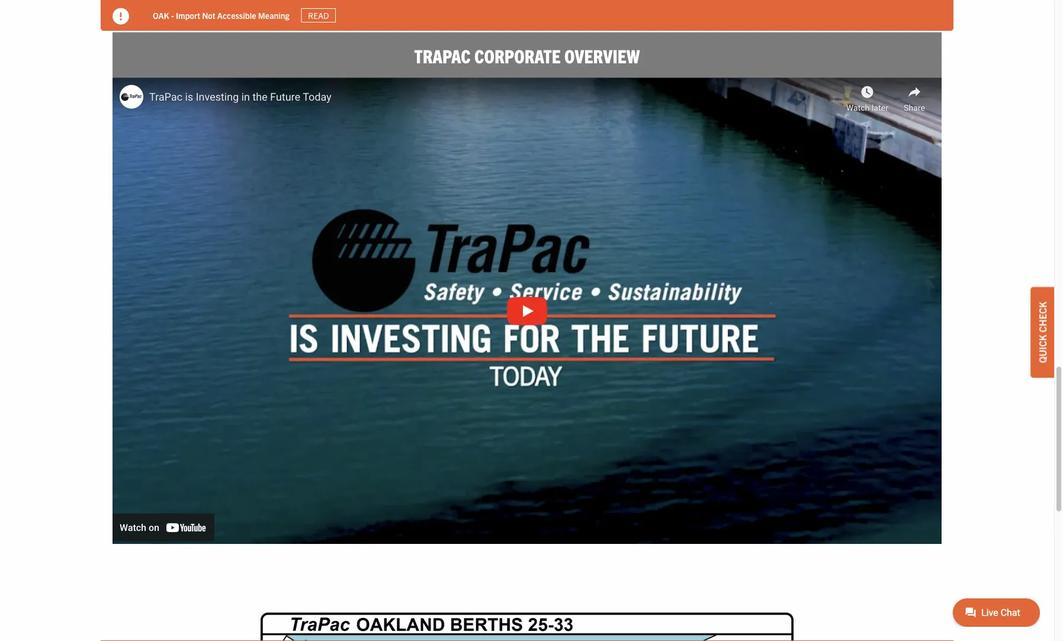 Task type: describe. For each thing, give the bounding box(es) containing it.
quick check link
[[1031, 287, 1055, 378]]

overview
[[565, 43, 640, 67]]

solid image
[[113, 8, 129, 25]]

-
[[171, 10, 174, 21]]

corporate
[[475, 43, 561, 67]]

meaning
[[258, 10, 290, 21]]

read link
[[301, 8, 336, 23]]

check
[[1037, 302, 1049, 333]]



Task type: vqa. For each thing, say whether or not it's contained in the screenshot.
Trapac Corporate Overview
yes



Task type: locate. For each thing, give the bounding box(es) containing it.
read
[[308, 10, 329, 21]]

trapac
[[415, 43, 471, 67]]

quick
[[1037, 335, 1049, 363]]

quick check
[[1037, 302, 1049, 363]]

oak
[[153, 10, 169, 21]]

oak - import not accessible meaning
[[153, 10, 290, 21]]

import
[[176, 10, 200, 21]]

trapac corporate overview main content
[[101, 0, 954, 578]]

accessible
[[217, 10, 256, 21]]

not
[[202, 10, 215, 21]]

trapac corporate overview
[[415, 43, 640, 67]]



